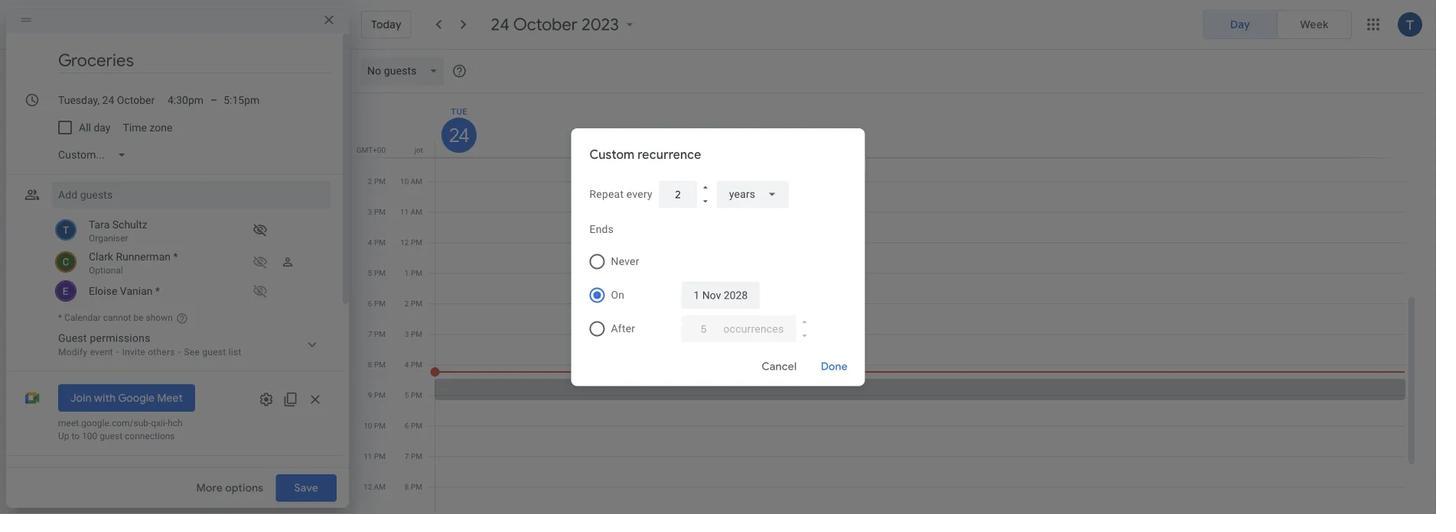 Task type: locate. For each thing, give the bounding box(es) containing it.
1 horizontal spatial option group
[[1203, 10, 1352, 39]]

1
[[405, 269, 409, 278]]

6
[[368, 299, 372, 308], [405, 422, 409, 431]]

pm
[[374, 177, 386, 186], [374, 207, 386, 217], [374, 238, 386, 247], [411, 238, 422, 247], [374, 269, 386, 278], [411, 269, 422, 278], [374, 299, 386, 308], [411, 299, 422, 308], [374, 330, 386, 339], [411, 330, 422, 339], [374, 360, 386, 370], [411, 360, 422, 370], [374, 391, 386, 400], [411, 391, 422, 400], [374, 422, 386, 431], [411, 422, 422, 431], [374, 452, 386, 461], [411, 452, 422, 461], [411, 483, 422, 492]]

* right vanian
[[155, 285, 160, 298]]

custom recurrence
[[590, 147, 701, 162]]

2 pm down the gmt+00
[[368, 177, 386, 186]]

1 vertical spatial 3
[[405, 330, 409, 339]]

0 horizontal spatial *
[[58, 313, 62, 323]]

7 pm up 9 pm
[[368, 330, 386, 339]]

8 right 12 am
[[405, 483, 409, 492]]

0 vertical spatial 2
[[368, 177, 372, 186]]

11 for 11 pm
[[364, 452, 372, 461]]

0 horizontal spatial 4 pm
[[368, 238, 386, 247]]

3 pm
[[368, 207, 386, 217], [405, 330, 422, 339]]

0 vertical spatial 10
[[400, 177, 409, 186]]

1 vertical spatial 5 pm
[[405, 391, 422, 400]]

today
[[371, 18, 401, 31]]

0 horizontal spatial 11
[[364, 452, 372, 461]]

7 pm right 11 pm
[[405, 452, 422, 461]]

optional
[[89, 265, 123, 276]]

meet.google.com/sub-qxii-hch up to 100 guest connections
[[58, 419, 183, 442]]

2
[[368, 177, 372, 186], [405, 299, 409, 308]]

0 vertical spatial 4 pm
[[368, 238, 386, 247]]

1 vertical spatial 3 pm
[[405, 330, 422, 339]]

never
[[611, 255, 639, 268]]

1 horizontal spatial 3 pm
[[405, 330, 422, 339]]

*
[[173, 251, 178, 263], [155, 285, 160, 298], [58, 313, 62, 323]]

option group containing never
[[583, 245, 847, 346]]

0 vertical spatial 3
[[368, 207, 372, 217]]

0 horizontal spatial 2 pm
[[368, 177, 386, 186]]

done
[[821, 360, 848, 373]]

google
[[118, 392, 155, 405]]

0 horizontal spatial 4
[[368, 238, 372, 247]]

zone
[[149, 121, 172, 134]]

10 down 9
[[364, 422, 372, 431]]

1 vertical spatial option group
[[583, 245, 847, 346]]

connections
[[125, 432, 175, 442]]

0 horizontal spatial 8
[[368, 360, 372, 370]]

3
[[368, 207, 372, 217], [405, 330, 409, 339]]

1 vertical spatial am
[[411, 207, 422, 217]]

clark runnerman, optional tree item
[[52, 247, 331, 279]]

with
[[94, 392, 116, 405]]

cancel button
[[755, 348, 804, 385]]

meet.google.com/sub-
[[58, 419, 151, 429]]

0 horizontal spatial 2
[[368, 177, 372, 186]]

am up 12 pm
[[411, 207, 422, 217]]

1 horizontal spatial 4
[[405, 360, 409, 370]]

1 vertical spatial 7
[[405, 452, 409, 461]]

100
[[82, 432, 97, 442]]

0 vertical spatial 7 pm
[[368, 330, 386, 339]]

5 right 9 pm
[[405, 391, 409, 400]]

1 vertical spatial *
[[155, 285, 160, 298]]

0 horizontal spatial 6 pm
[[368, 299, 386, 308]]

2 down the gmt+00
[[368, 177, 372, 186]]

5 pm left 1
[[368, 269, 386, 278]]

1 vertical spatial 4
[[405, 360, 409, 370]]

12 pm
[[400, 238, 422, 247]]

2 horizontal spatial *
[[173, 251, 178, 263]]

time zone button
[[117, 114, 178, 142]]

12 down 11 pm
[[363, 483, 372, 492]]

column header inside grid
[[435, 93, 1405, 158]]

0 vertical spatial 8
[[368, 360, 372, 370]]

0 vertical spatial 12
[[400, 238, 409, 247]]

custom
[[590, 147, 635, 162]]

grid containing gmt+00
[[355, 93, 1418, 515]]

None field
[[717, 181, 789, 208]]

1 vertical spatial 12
[[363, 483, 372, 492]]

1 vertical spatial 6 pm
[[405, 422, 422, 431]]

1 horizontal spatial 6
[[405, 422, 409, 431]]

custom recurrence dialog
[[571, 128, 865, 387]]

1 horizontal spatial 4 pm
[[405, 360, 422, 370]]

to
[[72, 432, 80, 442]]

after
[[611, 323, 635, 335]]

12 am
[[363, 483, 386, 492]]

october
[[513, 14, 578, 35]]

recurrence
[[638, 147, 701, 162]]

am
[[411, 177, 422, 186], [411, 207, 422, 217], [374, 483, 386, 492]]

11 am
[[400, 207, 422, 217]]

1 horizontal spatial 5
[[405, 391, 409, 400]]

join with google meet
[[70, 392, 183, 405]]

grid
[[355, 93, 1418, 515]]

1 vertical spatial 10
[[364, 422, 372, 431]]

0 vertical spatial 4
[[368, 238, 372, 247]]

1 horizontal spatial 2
[[405, 299, 409, 308]]

* inside clark runnerman * optional
[[173, 251, 178, 263]]

1 horizontal spatial *
[[155, 285, 160, 298]]

0 horizontal spatial 7
[[368, 330, 372, 339]]

11 up 12 am
[[364, 452, 372, 461]]

done button
[[810, 348, 859, 385]]

1 horizontal spatial 7 pm
[[405, 452, 422, 461]]

* left calendar
[[58, 313, 62, 323]]

1 horizontal spatial 8 pm
[[405, 483, 422, 492]]

cannot
[[103, 313, 131, 323]]

0 horizontal spatial 7 pm
[[368, 330, 386, 339]]

3 pm down the 1 pm
[[405, 330, 422, 339]]

option group
[[1203, 10, 1352, 39], [583, 245, 847, 346]]

Week radio
[[1277, 10, 1352, 39]]

0 vertical spatial 3 pm
[[368, 207, 386, 217]]

12 for 12 am
[[363, 483, 372, 492]]

0 vertical spatial 11
[[400, 207, 409, 217]]

5 left 1
[[368, 269, 372, 278]]

8 pm
[[368, 360, 386, 370], [405, 483, 422, 492]]

1 vertical spatial 7 pm
[[405, 452, 422, 461]]

qxii-
[[151, 419, 168, 429]]

0 vertical spatial 6
[[368, 299, 372, 308]]

8 pm right 12 am
[[405, 483, 422, 492]]

2 down 1
[[405, 299, 409, 308]]

0 horizontal spatial 10
[[364, 422, 372, 431]]

10 up 11 am
[[400, 177, 409, 186]]

11 for 11 am
[[400, 207, 409, 217]]

jot
[[414, 145, 423, 155]]

today button
[[361, 11, 411, 38]]

0 vertical spatial am
[[411, 177, 422, 186]]

0 horizontal spatial 5
[[368, 269, 372, 278]]

10 for 10 am
[[400, 177, 409, 186]]

2 vertical spatial am
[[374, 483, 386, 492]]

0 horizontal spatial 12
[[363, 483, 372, 492]]

* down "tara schultz, organiser" tree item
[[173, 251, 178, 263]]

12 for 12 pm
[[400, 238, 409, 247]]

3 down 1
[[405, 330, 409, 339]]

5 pm
[[368, 269, 386, 278], [405, 391, 422, 400]]

* inside eloise vanian tree item
[[155, 285, 160, 298]]

0 vertical spatial *
[[173, 251, 178, 263]]

5 pm right 9 pm
[[405, 391, 422, 400]]

4 pm
[[368, 238, 386, 247], [405, 360, 422, 370]]

11 down 10 am
[[400, 207, 409, 217]]

hch
[[168, 419, 183, 429]]

12 up 1
[[400, 238, 409, 247]]

11
[[400, 207, 409, 217], [364, 452, 372, 461]]

am down 11 pm
[[374, 483, 386, 492]]

* for clark runnerman * optional
[[173, 251, 178, 263]]

guest
[[100, 432, 122, 442]]

3 pm left 11 am
[[368, 207, 386, 217]]

3 left 11 am
[[368, 207, 372, 217]]

join with google meet link
[[58, 385, 195, 412]]

1 vertical spatial 4 pm
[[405, 360, 422, 370]]

0 horizontal spatial 3
[[368, 207, 372, 217]]

0 horizontal spatial option group
[[583, 245, 847, 346]]

8 pm up 9 pm
[[368, 360, 386, 370]]

6 pm
[[368, 299, 386, 308], [405, 422, 422, 431]]

1 vertical spatial 2 pm
[[405, 299, 422, 308]]

0 horizontal spatial 8 pm
[[368, 360, 386, 370]]

7
[[368, 330, 372, 339], [405, 452, 409, 461]]

1 horizontal spatial 8
[[405, 483, 409, 492]]

am up 11 am
[[411, 177, 422, 186]]

2 pm down the 1 pm
[[405, 299, 422, 308]]

2023
[[582, 14, 619, 35]]

7 right 11 pm
[[405, 452, 409, 461]]

am for 11 am
[[411, 207, 422, 217]]

4
[[368, 238, 372, 247], [405, 360, 409, 370]]

0 vertical spatial option group
[[1203, 10, 1352, 39]]

shown
[[146, 313, 173, 323]]

calendar
[[64, 313, 101, 323]]

7 pm
[[368, 330, 386, 339], [405, 452, 422, 461]]

2 pm
[[368, 177, 386, 186], [405, 299, 422, 308]]

5
[[368, 269, 372, 278], [405, 391, 409, 400]]

10 am
[[400, 177, 422, 186]]

1 horizontal spatial 12
[[400, 238, 409, 247]]

1 vertical spatial 11
[[364, 452, 372, 461]]

column header
[[435, 93, 1405, 158]]

1 vertical spatial 5
[[405, 391, 409, 400]]

1 vertical spatial 8
[[405, 483, 409, 492]]

10
[[400, 177, 409, 186], [364, 422, 372, 431]]

8
[[368, 360, 372, 370], [405, 483, 409, 492]]

8 up 9
[[368, 360, 372, 370]]

1 horizontal spatial 10
[[400, 177, 409, 186]]

0 horizontal spatial 6
[[368, 299, 372, 308]]

12
[[400, 238, 409, 247], [363, 483, 372, 492]]

time zone
[[123, 121, 172, 134]]

1 horizontal spatial 11
[[400, 207, 409, 217]]

0 horizontal spatial 5 pm
[[368, 269, 386, 278]]

clark runnerman * optional
[[89, 251, 178, 276]]

–
[[210, 94, 217, 107]]

1 horizontal spatial 2 pm
[[405, 299, 422, 308]]

day
[[94, 121, 111, 134]]

0 vertical spatial 5
[[368, 269, 372, 278]]

10 pm
[[364, 422, 386, 431]]

organiser
[[89, 233, 128, 244]]

1 horizontal spatial 3
[[405, 330, 409, 339]]

7 up 9
[[368, 330, 372, 339]]



Task type: vqa. For each thing, say whether or not it's contained in the screenshot.
the rightmost the 12
yes



Task type: describe. For each thing, give the bounding box(es) containing it.
time
[[123, 121, 147, 134]]

Years to repeat number field
[[671, 181, 685, 208]]

ends
[[590, 223, 614, 236]]

24 october 2023 button
[[485, 14, 644, 35]]

option group inside custom recurrence dialog
[[583, 245, 847, 346]]

0 vertical spatial 6 pm
[[368, 299, 386, 308]]

gmt+00
[[356, 145, 386, 155]]

1 horizontal spatial 6 pm
[[405, 422, 422, 431]]

11 pm
[[364, 452, 386, 461]]

9 pm
[[368, 391, 386, 400]]

eloise vanian *
[[89, 285, 160, 298]]

cancel
[[762, 360, 797, 373]]

10 for 10 pm
[[364, 422, 372, 431]]

option group containing day
[[1203, 10, 1352, 39]]

repeat every
[[590, 188, 652, 201]]

tara schultz, organiser tree item
[[52, 215, 331, 247]]

Add title text field
[[58, 49, 331, 72]]

tara schultz organiser
[[89, 218, 147, 244]]

am for 10 am
[[411, 177, 422, 186]]

0 horizontal spatial 3 pm
[[368, 207, 386, 217]]

0 vertical spatial 5 pm
[[368, 269, 386, 278]]

eloise vanian tree item
[[52, 279, 331, 304]]

up
[[58, 432, 69, 442]]

guests invited to this event. tree
[[52, 215, 331, 304]]

tara
[[89, 218, 110, 231]]

to element
[[210, 94, 217, 107]]

eloise
[[89, 285, 117, 298]]

1 horizontal spatial 5 pm
[[405, 391, 422, 400]]

on
[[611, 289, 625, 302]]

1 horizontal spatial 7
[[405, 452, 409, 461]]

1 pm
[[405, 269, 422, 278]]

Occurrence count number field
[[694, 315, 714, 343]]

day
[[1230, 18, 1250, 31]]

0 vertical spatial 7
[[368, 330, 372, 339]]

0 vertical spatial 8 pm
[[368, 360, 386, 370]]

every
[[627, 188, 652, 201]]

* for eloise vanian *
[[155, 285, 160, 298]]

schultz
[[112, 218, 147, 231]]

vanian
[[120, 285, 153, 298]]

0 vertical spatial 2 pm
[[368, 177, 386, 186]]

1 vertical spatial 8 pm
[[405, 483, 422, 492]]

9
[[368, 391, 372, 400]]

24
[[491, 14, 510, 35]]

all
[[79, 121, 91, 134]]

* calendar cannot be shown
[[58, 313, 173, 323]]

Day radio
[[1203, 10, 1278, 39]]

all day
[[79, 121, 111, 134]]

repeat
[[590, 188, 624, 201]]

am for 12 am
[[374, 483, 386, 492]]

meet
[[157, 392, 183, 405]]

join
[[70, 392, 91, 405]]

week
[[1300, 18, 1329, 31]]

be
[[133, 313, 144, 323]]

1 vertical spatial 6
[[405, 422, 409, 431]]

2 vertical spatial *
[[58, 313, 62, 323]]

24 october 2023
[[491, 14, 619, 35]]

Date on which the recurrence ends text field
[[694, 282, 748, 309]]

runnerman
[[116, 251, 171, 263]]

none field inside custom recurrence dialog
[[717, 181, 789, 208]]

1 vertical spatial 2
[[405, 299, 409, 308]]

clark
[[89, 251, 113, 263]]



